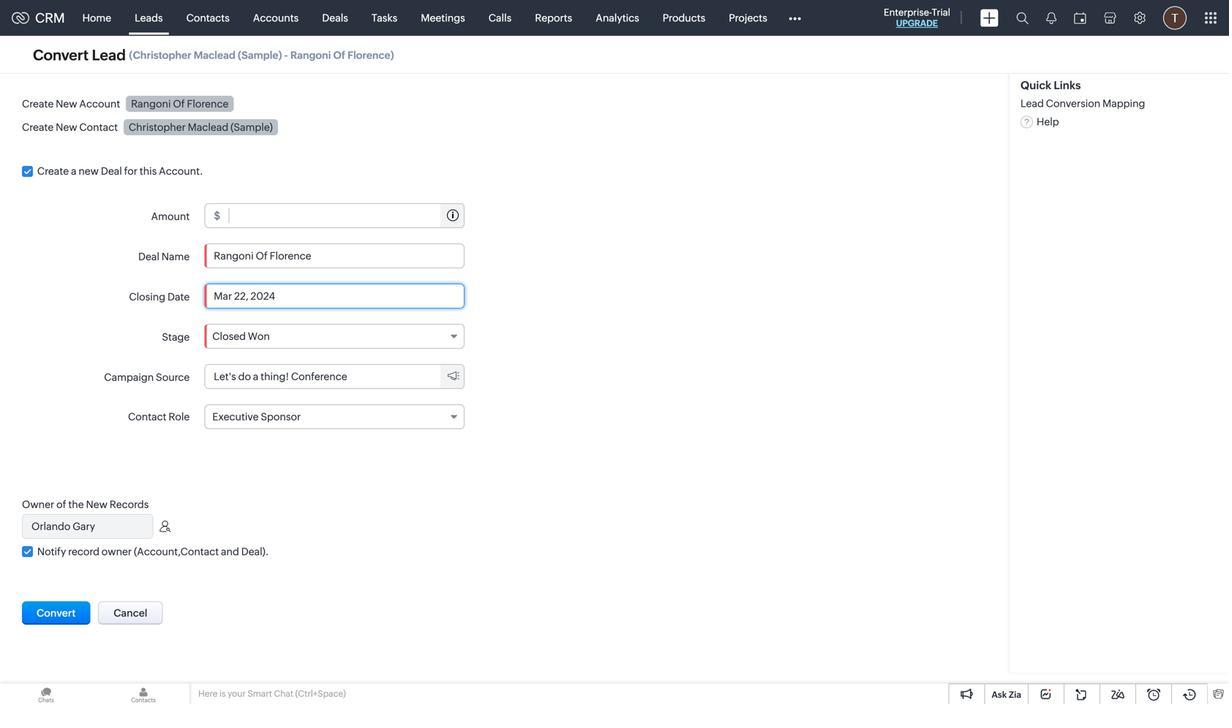 Task type: vqa. For each thing, say whether or not it's contained in the screenshot.
EMAIL TEMPLATE
no



Task type: describe. For each thing, give the bounding box(es) containing it.
create new account
[[22, 98, 120, 110]]

logo image
[[12, 12, 29, 24]]

0 vertical spatial deal
[[101, 165, 122, 177]]

of
[[56, 499, 66, 511]]

reports link
[[523, 0, 584, 35]]

role
[[169, 411, 190, 423]]

MMM D, YYYY text field
[[205, 285, 464, 308]]

owner
[[22, 499, 54, 511]]

your
[[228, 689, 246, 699]]

1 vertical spatial of
[[173, 98, 185, 110]]

convert for convert lead ( christopher maclead (sample) - rangoni of florence )
[[33, 47, 89, 64]]

1 vertical spatial deal
[[138, 251, 160, 263]]

and
[[221, 546, 239, 558]]

records
[[110, 499, 149, 511]]

convert lead ( christopher maclead (sample) - rangoni of florence )
[[33, 47, 394, 64]]

ask zia
[[992, 690, 1022, 700]]

date
[[168, 291, 190, 303]]

calendar image
[[1074, 12, 1087, 24]]

-
[[284, 49, 288, 61]]

tasks
[[372, 12, 398, 24]]

notify record owner (account,contact and deal).
[[37, 546, 269, 558]]

convert button
[[22, 602, 90, 625]]

crm link
[[12, 10, 65, 25]]

signals image
[[1047, 12, 1057, 24]]

here is your smart chat (ctrl+space)
[[198, 689, 346, 699]]

lead conversion mapping link
[[1021, 98, 1146, 109]]

for
[[124, 165, 138, 177]]

a
[[71, 165, 76, 177]]

closed won
[[212, 331, 270, 343]]

create for create new account
[[22, 98, 54, 110]]

new for contact
[[56, 121, 77, 133]]

help link
[[1021, 116, 1059, 128]]

deals link
[[311, 0, 360, 35]]

create for create a new deal for this account.
[[37, 165, 69, 177]]

search element
[[1008, 0, 1038, 36]]

help
[[1037, 116, 1059, 128]]

maclead inside convert lead ( christopher maclead (sample) - rangoni of florence )
[[194, 49, 236, 61]]

1 vertical spatial florence
[[187, 98, 229, 110]]

accounts link
[[241, 0, 311, 35]]

rangoni inside convert lead ( christopher maclead (sample) - rangoni of florence )
[[290, 49, 331, 61]]

1 horizontal spatial contact
[[128, 411, 167, 423]]

leads link
[[123, 0, 175, 35]]

notify
[[37, 546, 66, 558]]

home link
[[71, 0, 123, 35]]

of inside convert lead ( christopher maclead (sample) - rangoni of florence )
[[333, 49, 345, 61]]

executive sponsor
[[212, 411, 301, 423]]

deal).
[[241, 546, 269, 558]]

accounts
[[253, 12, 299, 24]]

executive
[[212, 411, 259, 423]]

cancel button
[[98, 602, 163, 625]]

mapping
[[1103, 98, 1146, 109]]

tasks link
[[360, 0, 409, 35]]

the
[[68, 499, 84, 511]]

christopher maclead (sample)
[[129, 121, 273, 133]]

create menu element
[[972, 0, 1008, 35]]

convert for convert
[[37, 608, 76, 619]]

profile image
[[1164, 6, 1187, 30]]

quick links lead conversion mapping help
[[1021, 79, 1146, 128]]

campaign
[[104, 372, 154, 383]]

analytics link
[[584, 0, 651, 35]]

quick
[[1021, 79, 1052, 92]]

meetings
[[421, 12, 465, 24]]

campaign source
[[104, 372, 190, 383]]

create new contact
[[22, 121, 118, 133]]

chats image
[[0, 684, 92, 705]]

new
[[79, 165, 99, 177]]

amount
[[151, 211, 190, 222]]

0 horizontal spatial rangoni
[[131, 98, 171, 110]]

projects
[[729, 12, 768, 24]]

zia
[[1009, 690, 1022, 700]]

analytics
[[596, 12, 639, 24]]

source
[[156, 372, 190, 383]]

(
[[129, 49, 133, 61]]

Closed Won field
[[204, 324, 465, 349]]

Other Modules field
[[779, 6, 811, 30]]

conversion
[[1046, 98, 1101, 109]]

$
[[214, 210, 220, 222]]

0 vertical spatial lead
[[92, 47, 126, 64]]

won
[[248, 331, 270, 343]]

Executive Sponsor field
[[204, 405, 465, 430]]

owner of the new records
[[22, 499, 149, 511]]



Task type: locate. For each thing, give the bounding box(es) containing it.
ask
[[992, 690, 1007, 700]]

florence up christopher maclead (sample)
[[187, 98, 229, 110]]

maclead down contacts 'link' at the left of the page
[[194, 49, 236, 61]]

0 horizontal spatial lead
[[92, 47, 126, 64]]

0 vertical spatial contact
[[79, 121, 118, 133]]

florence inside convert lead ( christopher maclead (sample) - rangoni of florence )
[[348, 49, 390, 61]]

rangoni right account at the left top
[[131, 98, 171, 110]]

closing date
[[129, 291, 190, 303]]

links
[[1054, 79, 1081, 92]]

leads
[[135, 12, 163, 24]]

0 vertical spatial maclead
[[194, 49, 236, 61]]

create left a
[[37, 165, 69, 177]]

deal left name
[[138, 251, 160, 263]]

(sample)
[[238, 49, 282, 61], [231, 121, 273, 133]]

closed
[[212, 331, 246, 343]]

rangoni
[[290, 49, 331, 61], [131, 98, 171, 110]]

contact role
[[128, 411, 190, 423]]

record
[[68, 546, 100, 558]]

new up create new contact
[[56, 98, 77, 110]]

1 vertical spatial rangoni
[[131, 98, 171, 110]]

crm
[[35, 10, 65, 25]]

(sample) inside convert lead ( christopher maclead (sample) - rangoni of florence )
[[238, 49, 282, 61]]

contacts image
[[97, 684, 190, 705]]

None field
[[205, 365, 441, 389]]

1 horizontal spatial of
[[333, 49, 345, 61]]

convert inside button
[[37, 608, 76, 619]]

create a new deal for this account.
[[37, 165, 203, 177]]

lead down quick
[[1021, 98, 1044, 109]]

home
[[82, 12, 111, 24]]

1 vertical spatial maclead
[[188, 121, 229, 133]]

reports
[[535, 12, 572, 24]]

create for create new contact
[[22, 121, 54, 133]]

1 vertical spatial lead
[[1021, 98, 1044, 109]]

create menu image
[[981, 9, 999, 27]]

1 vertical spatial convert
[[37, 608, 76, 619]]

create down "create new account"
[[22, 121, 54, 133]]

christopher
[[133, 49, 192, 61], [129, 121, 186, 133]]

(ctrl+space)
[[295, 689, 346, 699]]

0 vertical spatial florence
[[348, 49, 390, 61]]

products
[[663, 12, 706, 24]]

products link
[[651, 0, 717, 35]]

lead
[[92, 47, 126, 64], [1021, 98, 1044, 109]]

meetings link
[[409, 0, 477, 35]]

deal
[[101, 165, 122, 177], [138, 251, 160, 263]]

2 vertical spatial new
[[86, 499, 108, 511]]

contact down account at the left top
[[79, 121, 118, 133]]

maclead down the rangoni of florence
[[188, 121, 229, 133]]

create
[[22, 98, 54, 110], [22, 121, 54, 133], [37, 165, 69, 177]]

account
[[79, 98, 120, 110]]

lead inside quick links lead conversion mapping help
[[1021, 98, 1044, 109]]

enterprise-trial upgrade
[[884, 7, 951, 28]]

new
[[56, 98, 77, 110], [56, 121, 77, 133], [86, 499, 108, 511]]

0 vertical spatial christopher
[[133, 49, 192, 61]]

christopher inside convert lead ( christopher maclead (sample) - rangoni of florence )
[[133, 49, 192, 61]]

owner
[[102, 546, 132, 558]]

contact left the "role"
[[128, 411, 167, 423]]

account.
[[159, 165, 203, 177]]

1 horizontal spatial florence
[[348, 49, 390, 61]]

2 vertical spatial create
[[37, 165, 69, 177]]

christopher down the rangoni of florence
[[129, 121, 186, 133]]

rangoni right -
[[290, 49, 331, 61]]

contacts link
[[175, 0, 241, 35]]

of up christopher maclead (sample)
[[173, 98, 185, 110]]

None text field
[[229, 204, 441, 228], [205, 245, 464, 268], [229, 204, 441, 228], [205, 245, 464, 268]]

1 vertical spatial new
[[56, 121, 77, 133]]

0 horizontal spatial deal
[[101, 165, 122, 177]]

1 vertical spatial create
[[22, 121, 54, 133]]

maclead
[[194, 49, 236, 61], [188, 121, 229, 133]]

projects link
[[717, 0, 779, 35]]

new right the
[[86, 499, 108, 511]]

1 horizontal spatial rangoni
[[290, 49, 331, 61]]

search image
[[1017, 12, 1029, 24]]

contact
[[79, 121, 118, 133], [128, 411, 167, 423]]

profile element
[[1155, 0, 1196, 35]]

convert down notify
[[37, 608, 76, 619]]

deals
[[322, 12, 348, 24]]

signals element
[[1038, 0, 1066, 36]]

0 vertical spatial convert
[[33, 47, 89, 64]]

0 vertical spatial rangoni
[[290, 49, 331, 61]]

enterprise-
[[884, 7, 932, 18]]

this
[[140, 165, 157, 177]]

new down "create new account"
[[56, 121, 77, 133]]

0 horizontal spatial florence
[[187, 98, 229, 110]]

0 vertical spatial new
[[56, 98, 77, 110]]

1 horizontal spatial deal
[[138, 251, 160, 263]]

(account,contact
[[134, 546, 219, 558]]

deal name
[[138, 251, 190, 263]]

0 horizontal spatial contact
[[79, 121, 118, 133]]

deal left for
[[101, 165, 122, 177]]

of
[[333, 49, 345, 61], [173, 98, 185, 110]]

stage
[[162, 331, 190, 343]]

None text field
[[205, 365, 441, 389], [23, 515, 153, 539], [205, 365, 441, 389], [23, 515, 153, 539]]

lead left (
[[92, 47, 126, 64]]

florence down tasks at the top of the page
[[348, 49, 390, 61]]

cancel
[[114, 608, 147, 619]]

convert
[[33, 47, 89, 64], [37, 608, 76, 619]]

1 vertical spatial christopher
[[129, 121, 186, 133]]

convert down crm
[[33, 47, 89, 64]]

rangoni of florence
[[131, 98, 229, 110]]

chat
[[274, 689, 294, 699]]

upgrade
[[896, 18, 938, 28]]

of down deals link
[[333, 49, 345, 61]]

)
[[390, 49, 394, 61]]

name
[[162, 251, 190, 263]]

calls
[[489, 12, 512, 24]]

1 vertical spatial contact
[[128, 411, 167, 423]]

0 vertical spatial of
[[333, 49, 345, 61]]

0 horizontal spatial of
[[173, 98, 185, 110]]

1 horizontal spatial lead
[[1021, 98, 1044, 109]]

contacts
[[186, 12, 230, 24]]

trial
[[932, 7, 951, 18]]

0 vertical spatial create
[[22, 98, 54, 110]]

new for account
[[56, 98, 77, 110]]

is
[[219, 689, 226, 699]]

smart
[[248, 689, 272, 699]]

sponsor
[[261, 411, 301, 423]]

0 vertical spatial (sample)
[[238, 49, 282, 61]]

christopher down leads
[[133, 49, 192, 61]]

1 vertical spatial (sample)
[[231, 121, 273, 133]]

closing
[[129, 291, 165, 303]]

calls link
[[477, 0, 523, 35]]

here
[[198, 689, 218, 699]]

create up create new contact
[[22, 98, 54, 110]]



